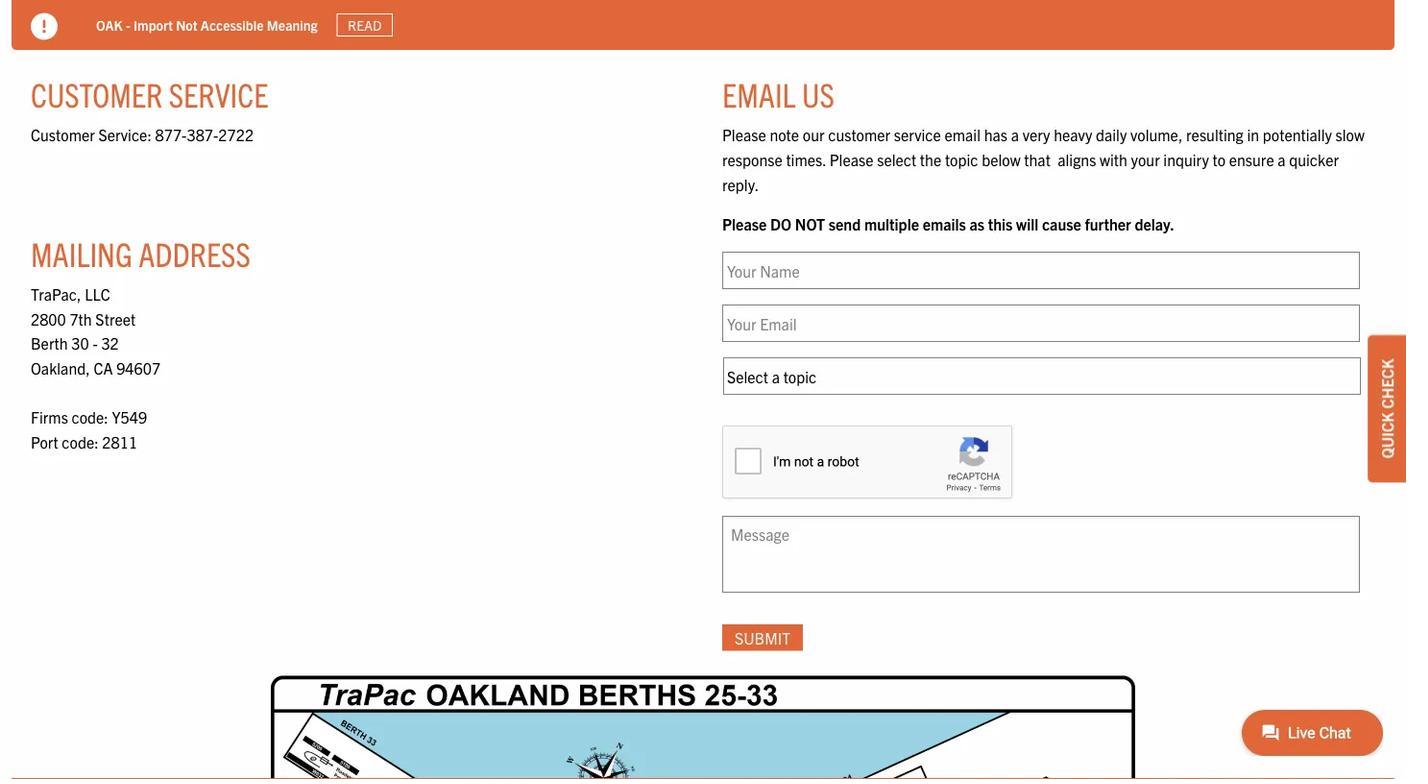 Task type: describe. For each thing, give the bounding box(es) containing it.
with
[[1100, 150, 1128, 169]]

select
[[877, 150, 917, 169]]

mailing
[[31, 232, 132, 274]]

our
[[803, 125, 825, 144]]

customer
[[828, 125, 891, 144]]

service
[[169, 73, 268, 114]]

import
[[133, 16, 173, 33]]

check
[[1378, 359, 1397, 409]]

Your Name text field
[[722, 252, 1360, 289]]

firms code:  y549 port code:  2811
[[31, 407, 147, 451]]

service
[[894, 125, 941, 144]]

oak
[[96, 16, 123, 33]]

to
[[1213, 150, 1226, 169]]

1 horizontal spatial -
[[126, 16, 130, 33]]

customer service
[[31, 73, 268, 114]]

mailing address
[[31, 232, 251, 274]]

oak - import not accessible meaning
[[96, 16, 318, 33]]

your
[[1131, 150, 1160, 169]]

customer for customer service: 877-387-2722
[[31, 125, 95, 144]]

delay.
[[1135, 214, 1175, 233]]

quick check
[[1378, 359, 1397, 459]]

port
[[31, 432, 58, 451]]

1 vertical spatial please
[[830, 150, 874, 169]]

read link
[[337, 13, 393, 37]]

2800
[[31, 309, 66, 328]]

quick check link
[[1368, 335, 1406, 483]]

7th
[[70, 309, 92, 328]]

accessible
[[201, 16, 264, 33]]

daily
[[1096, 125, 1127, 144]]

inquiry
[[1164, 150, 1209, 169]]

below
[[982, 150, 1021, 169]]

address
[[138, 232, 251, 274]]

email us
[[722, 73, 835, 114]]

potentially
[[1263, 125, 1332, 144]]

further
[[1085, 214, 1131, 233]]

emails
[[923, 214, 966, 233]]

customer service: 877-387-2722
[[31, 125, 254, 144]]

387-
[[187, 125, 218, 144]]

- inside the trapac, llc 2800 7th street berth 30 - 32 oakland, ca 94607
[[93, 334, 98, 353]]

street
[[95, 309, 136, 328]]

0 vertical spatial code:
[[72, 407, 108, 426]]

volume,
[[1131, 125, 1183, 144]]

the
[[920, 150, 942, 169]]

will
[[1017, 214, 1039, 233]]

berth
[[31, 334, 68, 353]]

main content containing customer service
[[12, 33, 1395, 779]]

do
[[770, 214, 792, 233]]

llc
[[85, 284, 110, 304]]

read
[[348, 16, 382, 34]]

cause
[[1042, 214, 1082, 233]]

please do not send multiple emails as this will cause further delay.
[[722, 214, 1175, 233]]

32
[[101, 334, 119, 353]]



Task type: vqa. For each thing, say whether or not it's contained in the screenshot.
Accessible
yes



Task type: locate. For each thing, give the bounding box(es) containing it.
None submit
[[722, 625, 803, 651]]

times.
[[786, 150, 826, 169]]

main content
[[12, 33, 1395, 779]]

0 vertical spatial please
[[722, 125, 766, 144]]

please up "response"
[[722, 125, 766, 144]]

a right has
[[1011, 125, 1019, 144]]

1 vertical spatial a
[[1278, 150, 1286, 169]]

30
[[71, 334, 89, 353]]

2811
[[102, 432, 137, 451]]

send
[[829, 214, 861, 233]]

service:
[[98, 125, 152, 144]]

1 customer from the top
[[31, 73, 163, 114]]

0 horizontal spatial a
[[1011, 125, 1019, 144]]

code:
[[72, 407, 108, 426], [62, 432, 99, 451]]

oakland,
[[31, 358, 90, 377]]

1 vertical spatial -
[[93, 334, 98, 353]]

heavy
[[1054, 125, 1093, 144]]

ca
[[94, 358, 113, 377]]

please down 'customer' in the right of the page
[[830, 150, 874, 169]]

ensure
[[1229, 150, 1275, 169]]

code: right port
[[62, 432, 99, 451]]

meaning
[[267, 16, 318, 33]]

has
[[984, 125, 1008, 144]]

response
[[722, 150, 783, 169]]

0 horizontal spatial -
[[93, 334, 98, 353]]

94607
[[116, 358, 161, 377]]

- right oak
[[126, 16, 130, 33]]

quicker
[[1290, 150, 1339, 169]]

customer for customer service
[[31, 73, 163, 114]]

2 vertical spatial please
[[722, 214, 767, 233]]

customer
[[31, 73, 163, 114], [31, 125, 95, 144]]

not
[[795, 214, 825, 233]]

trapac, llc 2800 7th street berth 30 - 32 oakland, ca 94607
[[31, 284, 161, 377]]

us
[[802, 73, 835, 114]]

as
[[970, 214, 985, 233]]

resulting
[[1187, 125, 1244, 144]]

slow
[[1336, 125, 1365, 144]]

a down potentially
[[1278, 150, 1286, 169]]

0 vertical spatial a
[[1011, 125, 1019, 144]]

firms
[[31, 407, 68, 426]]

please left "do"
[[722, 214, 767, 233]]

y549
[[112, 407, 147, 426]]

reply.
[[722, 174, 759, 193]]

1 horizontal spatial a
[[1278, 150, 1286, 169]]

-
[[126, 16, 130, 33], [93, 334, 98, 353]]

customer up service:
[[31, 73, 163, 114]]

0 vertical spatial -
[[126, 16, 130, 33]]

that
[[1024, 150, 1051, 169]]

Message text field
[[722, 516, 1360, 593]]

please for our
[[722, 125, 766, 144]]

877-
[[155, 125, 187, 144]]

multiple
[[865, 214, 919, 233]]

note
[[770, 125, 799, 144]]

customer left service:
[[31, 125, 95, 144]]

Your Email text field
[[722, 305, 1360, 342]]

code: up the 2811
[[72, 407, 108, 426]]

please
[[722, 125, 766, 144], [830, 150, 874, 169], [722, 214, 767, 233]]

2722
[[218, 125, 254, 144]]

- left 32
[[93, 334, 98, 353]]

1 vertical spatial customer
[[31, 125, 95, 144]]

a
[[1011, 125, 1019, 144], [1278, 150, 1286, 169]]

trapac,
[[31, 284, 81, 304]]

none submit inside main content
[[722, 625, 803, 651]]

please for not
[[722, 214, 767, 233]]

solid image
[[31, 13, 58, 40]]

very
[[1023, 125, 1051, 144]]

email
[[722, 73, 796, 114]]

1 vertical spatial code:
[[62, 432, 99, 451]]

not
[[176, 16, 198, 33]]

in
[[1247, 125, 1260, 144]]

topic
[[945, 150, 978, 169]]

please note our customer service email has a very heavy daily volume, resulting in potentially slow response times. please select the topic below that  aligns with your inquiry to ensure a quicker reply.
[[722, 125, 1365, 193]]

email
[[945, 125, 981, 144]]

2 customer from the top
[[31, 125, 95, 144]]

this
[[988, 214, 1013, 233]]

0 vertical spatial customer
[[31, 73, 163, 114]]

quick
[[1378, 412, 1397, 459]]



